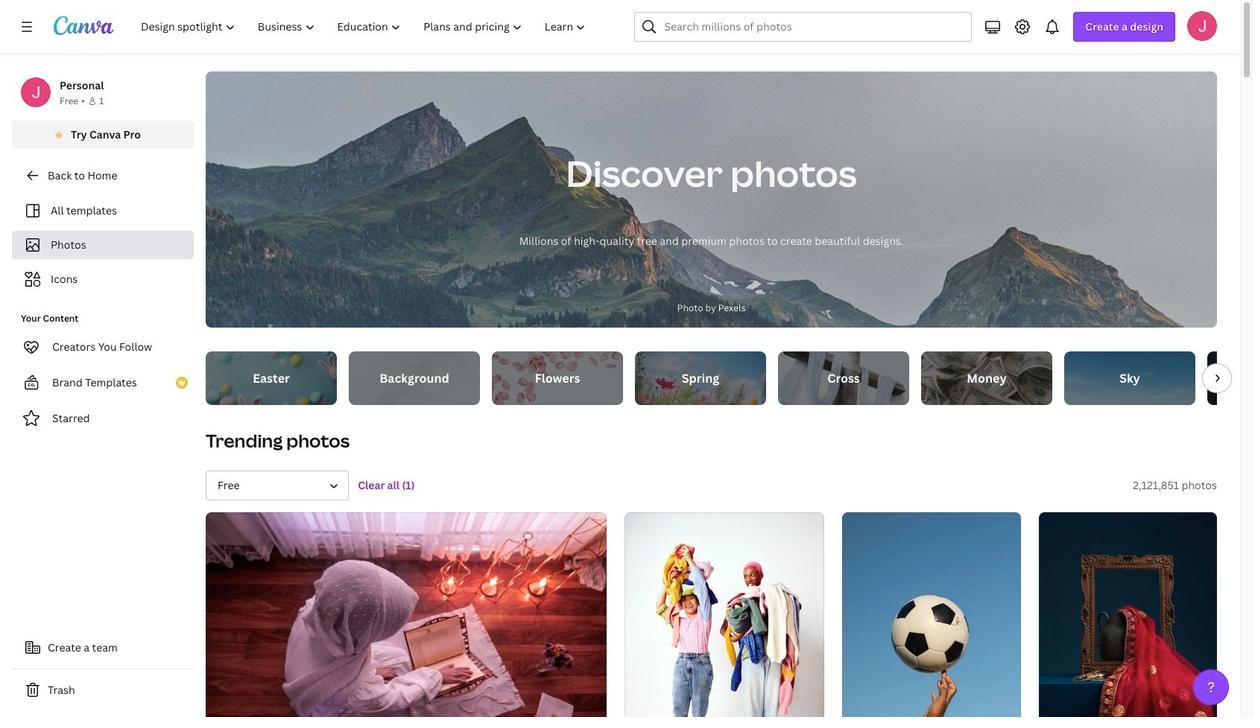 Task type: describe. For each thing, give the bounding box(es) containing it.
woman reading quran image
[[206, 513, 607, 718]]

hand balancing a football image
[[843, 513, 1021, 718]]

top level navigation element
[[131, 12, 599, 42]]

indian textiles and creamic pots still life image
[[1039, 513, 1217, 718]]

james peterson image
[[1188, 11, 1218, 41]]

man & woman carring lots of brightly coloured clothes image
[[624, 513, 825, 718]]



Task type: vqa. For each thing, say whether or not it's contained in the screenshot.
hand balancing a football image
yes



Task type: locate. For each thing, give the bounding box(es) containing it.
Search search field
[[665, 13, 963, 41]]

None search field
[[635, 12, 972, 42]]



